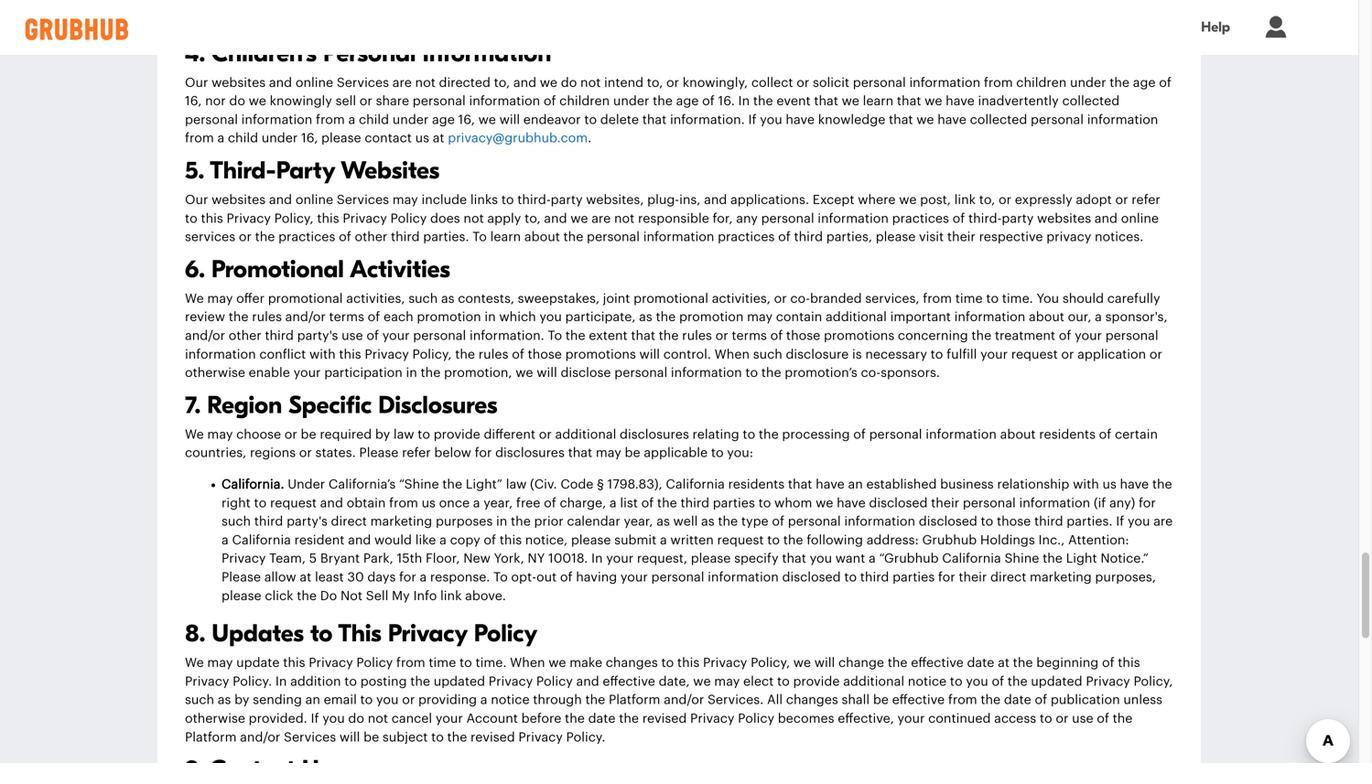 Task type: describe. For each thing, give the bounding box(es) containing it.
personal down sponsor's,
[[1106, 330, 1159, 343]]

policy up posting at the bottom left of the page
[[357, 657, 393, 670]]

code
[[561, 479, 594, 491]]

0 vertical spatial marketing
[[370, 516, 432, 529]]

0 vertical spatial year,
[[484, 497, 513, 510]]

may up the §
[[596, 447, 622, 460]]

third left parties,
[[794, 231, 823, 244]]

1 horizontal spatial notice
[[908, 676, 947, 689]]

to up date, at the bottom of the page
[[662, 657, 674, 670]]

and down party
[[269, 194, 292, 207]]

privacy inside under california's "shine the light" law (civ. code § 1798.83), california residents that have an established business relationship with us have the right to request and obtain from us once a year, free of charge, a list of the third parties to whom we have disclosed their personal information (if any) for such third party's direct marketing purposes in the prior calendar year, as well as the type of personal information disclosed to those third parties. if you are a california resident and would like a copy of this notice, please submit a written request to the following address: grubhub holdings inc., attention: privacy team, 5 bryant park, 15th floor, new york, ny 10018. in your request, please specify that you want a "grubhub california shine the light notice." please allow at least 30 days for a response. to opt-out of having your personal information disclosed to third parties for their direct marketing purposes, please click the do not sell my info link above.
[[222, 553, 266, 566]]

holdings
[[981, 534, 1035, 547]]

1 horizontal spatial california
[[666, 479, 725, 491]]

and up knowingly
[[269, 76, 292, 89]]

1 horizontal spatial practices
[[718, 231, 775, 244]]

for,
[[713, 212, 733, 225]]

1 horizontal spatial child
[[359, 114, 389, 126]]

0 vertical spatial rules
[[252, 311, 282, 324]]

privacy down websites
[[343, 212, 387, 225]]

2 vertical spatial effective
[[893, 694, 945, 707]]

personal down applications.
[[762, 212, 815, 225]]

1 vertical spatial california
[[232, 534, 291, 547]]

for right any)
[[1139, 497, 1156, 510]]

parties,
[[827, 231, 873, 244]]

control.
[[664, 348, 711, 361]]

a down 'nor'
[[217, 132, 225, 145]]

extent
[[589, 330, 628, 343]]

branded
[[810, 293, 862, 305]]

to up you:
[[743, 429, 756, 441]]

light"
[[466, 479, 503, 491]]

you
[[1037, 293, 1060, 305]]

privacy up "services"
[[227, 212, 271, 225]]

date,
[[659, 676, 690, 689]]

to, down information
[[494, 76, 510, 89]]

0 vertical spatial direct
[[331, 516, 367, 529]]

request inside 6. promotional activities we may offer promotional activities, such as contests, sweepstakes, joint promotional activities, or co-branded services, from time to time. you should carefully review the rules and/or terms of each promotion in which you participate, as the promotion may contain additional important information about our, a sponsor's, and/or other third party's use of your personal information. to the extent that the rules or terms of those promotions concerning the treatment of your personal information conflict with this privacy policy, the rules of those promotions will control. when such disclosure is necessary to fulfill your request or application or otherwise enable your participation in the promotion, we will disclose personal information to the promotion's co-sponsors.
[[1012, 348, 1058, 361]]

personal
[[323, 39, 416, 68]]

to inside the 5. third-party websites our websites and online services may include links to third-party websites, plug-ins, and applications. except where we post, link to, or expressly adopt or refer to this privacy policy, this privacy policy does not apply to, and we are not responsible for, any personal information practices of third-party websites and online services or the practices of other third parties. to learn about the personal information practices of third parties, please visit their respective privacy notices.
[[473, 231, 487, 244]]

well
[[674, 516, 698, 529]]

2 vertical spatial websites
[[1038, 212, 1092, 225]]

1 vertical spatial changes
[[786, 694, 839, 707]]

at inside 8. updates to this privacy policy we may update this privacy policy from time to time. when we make changes to this privacy policy, we will change the effective date at the beginning of this privacy policy. in addition to posting the updated privacy policy and effective date, we may elect to provide additional notice to you of the updated privacy policy, such as by sending an email to you or providing a notice through the platform and/or services. all changes shall be effective from the date of publication unless otherwise provided. if you do not cancel your account before the date the revised privacy policy becomes effective, your continued access to or use of the platform and/or services will be subject to the revised privacy policy.
[[998, 657, 1010, 670]]

information up inadvertently
[[910, 76, 981, 89]]

privacy@grubhub.com
[[448, 132, 588, 145]]

notice."
[[1101, 553, 1149, 566]]

1 horizontal spatial in
[[485, 311, 496, 324]]

to up 'treatment'
[[987, 293, 999, 305]]

such inside under california's "shine the light" law (civ. code § 1798.83), california residents that have an established business relationship with us have the right to request and obtain from us once a year, free of charge, a list of the third parties to whom we have disclosed their personal information (if any) for such third party's direct marketing purposes in the prior calendar year, as well as the type of personal information disclosed to those third parties. if you are a california resident and would like a copy of this notice, please submit a written request to the following address: grubhub holdings inc., attention: privacy team, 5 bryant park, 15th floor, new york, ny 10018. in your request, please specify that you want a "grubhub california shine the light notice." please allow at least 30 days for a response. to opt-out of having your personal information disclosed to third parties for their direct marketing purposes, please click the do not sell my info link above.
[[222, 516, 251, 529]]

1798.83),
[[608, 479, 663, 491]]

by inside 8. updates to this privacy policy we may update this privacy policy from time to time. when we make changes to this privacy policy, we will change the effective date at the beginning of this privacy policy. in addition to posting the updated privacy policy and effective date, we may elect to provide additional notice to you of the updated privacy policy, such as by sending an email to you or providing a notice through the platform and/or services. all changes shall be effective from the date of publication unless otherwise provided. if you do not cancel your account before the date the revised privacy policy becomes effective, your continued access to or use of the platform and/or services will be subject to the revised privacy policy.
[[235, 694, 250, 707]]

law inside under california's "shine the light" law (civ. code § 1798.83), california residents that have an established business relationship with us have the right to request and obtain from us once a year, free of charge, a list of the third parties to whom we have disclosed their personal information (if any) for such third party's direct marketing purposes in the prior calendar year, as well as the type of personal information disclosed to those third parties. if you are a california resident and would like a copy of this notice, please submit a written request to the following address: grubhub holdings inc., attention: privacy team, 5 bryant park, 15th floor, new york, ny 10018. in your request, please specify that you want a "grubhub california shine the light notice." please allow at least 30 days for a response. to opt-out of having your personal information disclosed to third parties for their direct marketing purposes, please click the do not sell my info link above.
[[506, 479, 527, 491]]

0 vertical spatial those
[[787, 330, 821, 343]]

shall
[[842, 694, 870, 707]]

having
[[576, 571, 617, 584]]

1 horizontal spatial date
[[967, 657, 995, 670]]

conflict
[[260, 348, 306, 361]]

1 vertical spatial online
[[296, 194, 333, 207]]

in inside our websites and online services are not directed to, and we do not intend to, or knowingly, collect or solicit personal information from children under the age of 16, nor do we knowingly sell or share personal information of children under the age of 16. in the event that we learn that we have inadvertently collected personal information from a child under age 16, we will endeavor to delete that information. if you have knowledge that we have collected personal information from a child under 16, please contact us at
[[739, 95, 750, 108]]

will left "disclose"
[[537, 367, 557, 380]]

(civ.
[[530, 479, 557, 491]]

0 horizontal spatial date
[[588, 713, 616, 726]]

§
[[597, 479, 604, 491]]

contact
[[365, 132, 412, 145]]

2 horizontal spatial date
[[1004, 694, 1032, 707]]

0 vertical spatial co-
[[791, 293, 810, 305]]

to up providing
[[460, 657, 472, 670]]

beginning
[[1037, 657, 1099, 670]]

may up services.
[[715, 676, 740, 689]]

0 horizontal spatial age
[[432, 114, 455, 126]]

specify
[[734, 553, 779, 566]]

residents inside 7. region specific disclosures we may choose or be required by law to provide different or additional disclosures relating to the processing of personal information about residents of certain countries, regions or states. please refer below for disclosures that may be applicable to you:
[[1040, 429, 1096, 441]]

will inside our websites and online services are not directed to, and we do not intend to, or knowingly, collect or solicit personal information from children under the age of 16, nor do we knowingly sell or share personal information of children under the age of 16. in the event that we learn that we have inadvertently collected personal information from a child under age 16, we will endeavor to delete that information. if you have knowledge that we have collected personal information from a child under 16, please contact us at
[[500, 114, 520, 126]]

please inside under california's "shine the light" law (civ. code § 1798.83), california residents that have an established business relationship with us have the right to request and obtain from us once a year, free of charge, a list of the third parties to whom we have disclosed their personal information (if any) for such third party's direct marketing purposes in the prior calendar year, as well as the type of personal information disclosed to those third parties. if you are a california resident and would like a copy of this notice, please submit a written request to the following address: grubhub holdings inc., attention: privacy team, 5 bryant park, 15th floor, new york, ny 10018. in your request, please specify that you want a "grubhub california shine the light notice." please allow at least 30 days for a response. to opt-out of having your personal information disclosed to third parties for their direct marketing purposes, please click the do not sell my info link above.
[[222, 571, 261, 584]]

we left make
[[549, 657, 566, 670]]

1 vertical spatial us
[[1103, 479, 1117, 491]]

notices.
[[1095, 231, 1144, 244]]

opt-
[[511, 571, 537, 584]]

and/or down review
[[185, 330, 225, 343]]

and/or down provided.
[[240, 732, 280, 744]]

law inside 7. region specific disclosures we may choose or be required by law to provide different or additional disclosures relating to the processing of personal information about residents of certain countries, regions or states. please refer below for disclosures that may be applicable to you:
[[394, 429, 414, 441]]

personal down 'websites,'
[[587, 231, 640, 244]]

1 vertical spatial policy.
[[566, 732, 606, 744]]

1 vertical spatial party
[[1002, 212, 1034, 225]]

we up privacy@grubhub.com link
[[479, 114, 496, 126]]

a right want
[[869, 553, 876, 566]]

are inside our websites and online services are not directed to, and we do not intend to, or knowingly, collect or solicit personal information from children under the age of 16, nor do we knowingly sell or share personal information of children under the age of 16. in the event that we learn that we have inadvertently collected personal information from a child under age 16, we will endeavor to delete that information. if you have knowledge that we have collected personal information from a child under 16, please contact us at
[[393, 76, 412, 89]]

information down control.
[[671, 367, 742, 380]]

this inside under california's "shine the light" law (civ. code § 1798.83), california residents that have an established business relationship with us have the right to request and obtain from us once a year, free of charge, a list of the third parties to whom we have disclosed their personal information (if any) for such third party's direct marketing purposes in the prior calendar year, as well as the type of personal information disclosed to those third parties. if you are a california resident and would like a copy of this notice, please submit a written request to the following address: grubhub holdings inc., attention: privacy team, 5 bryant park, 15th floor, new york, ny 10018. in your request, please specify that you want a "grubhub california shine the light notice." please allow at least 30 days for a response. to opt-out of having your personal information disclosed to third parties for their direct marketing purposes, please click the do not sell my info link above.
[[500, 534, 522, 547]]

treatment
[[995, 330, 1056, 343]]

services inside the 5. third-party websites our websites and online services may include links to third-party websites, plug-ins, and applications. except where we post, link to, or expressly adopt or refer to this privacy policy, this privacy policy does not apply to, and we are not responsible for, any personal information practices of third-party websites and online services or the practices of other third parties. to learn about the personal information practices of third parties, please visit their respective privacy notices.
[[337, 194, 389, 207]]

0 horizontal spatial do
[[229, 95, 245, 108]]

established
[[867, 479, 937, 491]]

if inside our websites and online services are not directed to, and we do not intend to, or knowingly, collect or solicit personal information from children under the age of 16, nor do we knowingly sell or share personal information of children under the age of 16. in the event that we learn that we have inadvertently collected personal information from a child under age 16, we will endeavor to delete that information. if you have knowledge that we have collected personal information from a child under 16, please contact us at
[[749, 114, 757, 126]]

1 horizontal spatial parties
[[893, 571, 935, 584]]

above.
[[465, 590, 506, 603]]

use inside 8. updates to this privacy policy we may update this privacy policy from time to time. when we make changes to this privacy policy, we will change the effective date at the beginning of this privacy policy. in addition to posting the updated privacy policy and effective date, we may elect to provide additional notice to you of the updated privacy policy, such as by sending an email to you or providing a notice through the platform and/or services. all changes shall be effective from the date of publication unless otherwise provided. if you do not cancel your account before the date the revised privacy policy becomes effective, your continued access to or use of the platform and/or services will be subject to the revised privacy policy.
[[1072, 713, 1094, 726]]

and up for,
[[704, 194, 727, 207]]

have up post,
[[938, 114, 967, 126]]

sponsors.
[[881, 367, 940, 380]]

does
[[430, 212, 460, 225]]

refer inside 7. region specific disclosures we may choose or be required by law to provide different or additional disclosures relating to the processing of personal information about residents of certain countries, regions or states. please refer below for disclosures that may be applicable to you:
[[402, 447, 431, 460]]

continued
[[929, 713, 991, 726]]

services inside 8. updates to this privacy policy we may update this privacy policy from time to time. when we make changes to this privacy policy, we will change the effective date at the beginning of this privacy policy. in addition to posting the updated privacy policy and effective date, we may elect to provide additional notice to you of the updated privacy policy, such as by sending an email to you or providing a notice through the platform and/or services. all changes shall be effective from the date of publication unless otherwise provided. if you do not cancel your account before the date the revised privacy policy becomes effective, your continued access to or use of the platform and/or services will be subject to the revised privacy policy.
[[284, 732, 336, 744]]

a up info
[[420, 571, 427, 584]]

about inside 6. promotional activities we may offer promotional activities, such as contests, sweepstakes, joint promotional activities, or co-branded services, from time to time. you should carefully review the rules and/or terms of each promotion in which you participate, as the promotion may contain additional important information about our, a sponsor's, and/or other third party's use of your personal information. to the extent that the rules or terms of those promotions concerning the treatment of your personal information conflict with this privacy policy, the rules of those promotions will control. when such disclosure is necessary to fulfill your request or application or otherwise enable your participation in the promotion, we will disclose personal information to the promotion's co-sponsors.
[[1029, 311, 1065, 324]]

states.
[[316, 447, 356, 460]]

and/or up "conflict"
[[285, 311, 326, 324]]

your down 'each'
[[383, 330, 410, 343]]

2 vertical spatial us
[[422, 497, 436, 510]]

attention:
[[1069, 534, 1130, 547]]

will left control.
[[640, 348, 660, 361]]

8. updates to this privacy policy we may update this privacy policy from time to time. when we make changes to this privacy policy, we will change the effective date at the beginning of this privacy policy. in addition to posting the updated privacy policy and effective date, we may elect to provide additional notice to you of the updated privacy policy, such as by sending an email to you or providing a notice through the platform and/or services. all changes shall be effective from the date of publication unless otherwise provided. if you do not cancel your account before the date the revised privacy policy becomes effective, your continued access to or use of the platform and/or services will be subject to the revised privacy policy.
[[185, 620, 1174, 744]]

please down 'calendar' at the bottom of the page
[[571, 534, 611, 547]]

we down 'websites,'
[[571, 212, 588, 225]]

may inside the 5. third-party websites our websites and online services may include links to third-party websites, plug-ins, and applications. except where we post, link to, or expressly adopt or refer to this privacy policy, this privacy policy does not apply to, and we are not responsible for, any personal information practices of third-party websites and online services or the practices of other third parties. to learn about the personal information practices of third parties, please visit their respective privacy notices.
[[393, 194, 418, 207]]

this
[[338, 620, 382, 649]]

your down our,
[[1075, 330, 1103, 343]]

purposes,
[[1096, 571, 1157, 584]]

adopt
[[1076, 194, 1112, 207]]

to right "access"
[[1040, 713, 1053, 726]]

when inside 8. updates to this privacy policy we may update this privacy policy from time to time. when we make changes to this privacy policy, we will change the effective date at the beginning of this privacy policy. in addition to posting the updated privacy policy and effective date, we may elect to provide additional notice to you of the updated privacy policy, such as by sending an email to you or providing a notice through the platform and/or services. all changes shall be effective from the date of publication unless otherwise provided. if you do not cancel your account before the date the revised privacy policy becomes effective, your continued access to or use of the platform and/or services will be subject to the revised privacy policy.
[[510, 657, 545, 670]]

we right knowledge
[[917, 114, 935, 126]]

0 vertical spatial collected
[[1063, 95, 1120, 108]]

1 vertical spatial 16,
[[458, 114, 475, 126]]

personal up the following
[[788, 516, 841, 529]]

will left change
[[815, 657, 835, 670]]

2 horizontal spatial age
[[1133, 76, 1156, 89]]

0 horizontal spatial platform
[[185, 732, 237, 744]]

to down want
[[845, 571, 857, 584]]

policy, inside 6. promotional activities we may offer promotional activities, such as contests, sweepstakes, joint promotional activities, or co-branded services, from time to time. you should carefully review the rules and/or terms of each promotion in which you participate, as the promotion may contain additional important information about our, a sponsor's, and/or other third party's use of your personal information. to the extent that the rules or terms of those promotions concerning the treatment of your personal information conflict with this privacy policy, the rules of those promotions will control. when such disclosure is necessary to fulfill your request or application or otherwise enable your participation in the promotion, we will disclose personal information to the promotion's co-sponsors.
[[413, 348, 452, 361]]

1 vertical spatial year,
[[624, 516, 653, 529]]

policy, inside the 5. third-party websites our websites and online services may include links to third-party websites, plug-ins, and applications. except where we post, link to, or expressly adopt or refer to this privacy policy, this privacy policy does not apply to, and we are not responsible for, any personal information practices of third-party websites and online services or the practices of other third parties. to learn about the personal information practices of third parties, please visit their respective privacy notices.
[[274, 212, 314, 225]]

5
[[309, 553, 317, 566]]

from up continued
[[949, 694, 978, 707]]

please down "written" at bottom
[[691, 553, 731, 566]]

becomes
[[778, 713, 835, 726]]

1 vertical spatial co-
[[861, 367, 881, 380]]

link inside under california's "shine the light" law (civ. code § 1798.83), california residents that have an established business relationship with us have the right to request and obtain from us once a year, free of charge, a list of the third parties to whom we have disclosed their personal information (if any) for such third party's direct marketing purposes in the prior calendar year, as well as the type of personal information disclosed to those third parties. if you are a california resident and would like a copy of this notice, please submit a written request to the following address: grubhub holdings inc., attention: privacy team, 5 bryant park, 15th floor, new york, ny 10018. in your request, please specify that you want a "grubhub california shine the light notice." please allow at least 30 days for a response. to opt-out of having your personal information disclosed to third parties for their direct marketing purposes, please click the do not sell my info link above.
[[441, 590, 462, 603]]

from up the 5.
[[185, 132, 214, 145]]

policy down all
[[738, 713, 775, 726]]

ins,
[[680, 194, 701, 207]]

grubhub
[[923, 534, 977, 547]]

this up the addition
[[283, 657, 305, 670]]

residents inside under california's "shine the light" law (civ. code § 1798.83), california residents that have an established business relationship with us have the right to request and obtain from us once a year, free of charge, a list of the third parties to whom we have disclosed their personal information (if any) for such third party's direct marketing purposes in the prior calendar year, as well as the type of personal information disclosed to those third parties. if you are a california resident and would like a copy of this notice, please submit a written request to the following address: grubhub holdings inc., attention: privacy team, 5 bryant park, 15th floor, new york, ny 10018. in your request, please specify that you want a "grubhub california shine the light notice." please allow at least 30 days for a response. to opt-out of having your personal information disclosed to third parties for their direct marketing purposes, please click the do not sell my info link above.
[[729, 479, 785, 491]]

allow
[[264, 571, 296, 584]]

and up park,
[[348, 534, 371, 547]]

information down responsible
[[644, 231, 715, 244]]

2 horizontal spatial do
[[561, 76, 577, 89]]

not left directed
[[415, 76, 436, 89]]

0 horizontal spatial disclosures
[[496, 447, 565, 460]]

to, up respective
[[980, 194, 996, 207]]

we inside 7. region specific disclosures we may choose or be required by law to provide different or additional disclosures relating to the processing of personal information about residents of certain countries, regions or states. please refer below for disclosures that may be applicable to you:
[[185, 429, 204, 441]]

2 vertical spatial rules
[[479, 348, 509, 361]]

collect
[[752, 76, 794, 89]]

not down 'websites,'
[[614, 212, 635, 225]]

otherwise inside 6. promotional activities we may offer promotional activities, such as contests, sweepstakes, joint promotional activities, or co-branded services, from time to time. you should carefully review the rules and/or terms of each promotion in which you participate, as the promotion may contain additional important information about our, a sponsor's, and/or other third party's use of your personal information. to the extent that the rules or terms of those promotions concerning the treatment of your personal information conflict with this privacy policy, the rules of those promotions will control. when such disclosure is necessary to fulfill your request or application or otherwise enable your participation in the promotion, we will disclose personal information to the promotion's co-sponsors.
[[185, 367, 245, 380]]

access
[[995, 713, 1037, 726]]

will down email
[[340, 732, 360, 744]]

we right 'nor'
[[249, 95, 266, 108]]

sponsor's,
[[1106, 311, 1168, 324]]

1 vertical spatial effective
[[603, 676, 656, 689]]

to up "services"
[[185, 212, 198, 225]]

0 horizontal spatial 16,
[[185, 95, 202, 108]]

ny
[[528, 553, 545, 566]]

as left well
[[657, 516, 670, 529]]

an inside 8. updates to this privacy policy we may update this privacy policy from time to time. when we make changes to this privacy policy, we will change the effective date at the beginning of this privacy policy. in addition to posting the updated privacy policy and effective date, we may elect to provide additional notice to you of the updated privacy policy, such as by sending an email to you or providing a notice through the platform and/or services. all changes shall be effective from the date of publication unless otherwise provided. if you do not cancel your account before the date the revised privacy policy becomes effective, your continued access to or use of the platform and/or services will be subject to the revised privacy policy.
[[306, 694, 320, 707]]

subject
[[383, 732, 428, 744]]

disclosures
[[378, 391, 498, 420]]

to down cancel on the bottom of the page
[[431, 732, 444, 744]]

to down california.
[[254, 497, 267, 510]]

through
[[533, 694, 582, 707]]

in inside under california's "shine the light" law (civ. code § 1798.83), california residents that have an established business relationship with us have the right to request and obtain from us once a year, free of charge, a list of the third parties to whom we have disclosed their personal information (if any) for such third party's direct marketing purposes in the prior calendar year, as well as the type of personal information disclosed to those third parties. if you are a california resident and would like a copy of this notice, please submit a written request to the following address: grubhub holdings inc., attention: privacy team, 5 bryant park, 15th floor, new york, ny 10018. in your request, please specify that you want a "grubhub california shine the light notice." please allow at least 30 days for a response. to opt-out of having your personal information disclosed to third parties for their direct marketing purposes, please click the do not sell my info link above.
[[592, 553, 603, 566]]

30
[[347, 571, 364, 584]]

2 activities, from the left
[[712, 293, 771, 305]]

0 horizontal spatial promotions
[[566, 348, 636, 361]]

parties. inside under california's "shine the light" law (civ. code § 1798.83), california residents that have an established business relationship with us have the right to request and obtain from us once a year, free of charge, a list of the third parties to whom we have disclosed their personal information (if any) for such third party's direct marketing purposes in the prior calendar year, as well as the type of personal information disclosed to those third parties. if you are a california resident and would like a copy of this notice, please submit a written request to the following address: grubhub holdings inc., attention: privacy team, 5 bryant park, 15th floor, new york, ny 10018. in your request, please specify that you want a "grubhub california shine the light notice." please allow at least 30 days for a response. to opt-out of having your personal information disclosed to third parties for their direct marketing purposes, please click the do not sell my info link above.
[[1067, 516, 1113, 529]]

account
[[467, 713, 518, 726]]

1 vertical spatial their
[[931, 497, 960, 510]]

to inside under california's "shine the light" law (civ. code § 1798.83), california residents that have an established business relationship with us have the right to request and obtain from us once a year, free of charge, a list of the third parties to whom we have disclosed their personal information (if any) for such third party's direct marketing purposes in the prior calendar year, as well as the type of personal information disclosed to those third parties. if you are a california resident and would like a copy of this notice, please submit a written request to the following address: grubhub holdings inc., attention: privacy team, 5 bryant park, 15th floor, new york, ny 10018. in your request, please specify that you want a "grubhub california shine the light notice." please allow at least 30 days for a response. to opt-out of having your personal information disclosed to third parties for their direct marketing purposes, please click the do not sell my info link above.
[[494, 571, 508, 584]]

refer inside the 5. third-party websites our websites and online services may include links to third-party websites, plug-ins, and applications. except where we post, link to, or expressly adopt or refer to this privacy policy, this privacy policy does not apply to, and we are not responsible for, any personal information practices of third-party websites and online services or the practices of other third parties. to learn about the personal information practices of third parties, please visit their respective privacy notices.
[[1132, 194, 1161, 207]]

third up activities
[[391, 231, 420, 244]]

have left inadvertently
[[946, 95, 975, 108]]

be up "1798.83),"
[[625, 447, 641, 460]]

to, right apply
[[525, 212, 541, 225]]

1 vertical spatial direct
[[991, 571, 1027, 584]]

personal down extent
[[615, 367, 668, 380]]

1 horizontal spatial children
[[1017, 76, 1067, 89]]

0 horizontal spatial those
[[528, 348, 562, 361]]

with inside 6. promotional activities we may offer promotional activities, such as contests, sweepstakes, joint promotional activities, or co-branded services, from time to time. you should carefully review the rules and/or terms of each promotion in which you participate, as the promotion may contain additional important information about our, a sponsor's, and/or other third party's use of your personal information. to the extent that the rules or terms of those promotions concerning the treatment of your personal information conflict with this privacy policy, the rules of those promotions will control. when such disclosure is necessary to fulfill your request or application or otherwise enable your participation in the promotion, we will disclose personal information to the promotion's co-sponsors.
[[310, 348, 336, 361]]

following
[[807, 534, 864, 547]]

for down grubhub
[[939, 571, 956, 584]]

additional inside 6. promotional activities we may offer promotional activities, such as contests, sweepstakes, joint promotional activities, or co-branded services, from time to time. you should carefully review the rules and/or terms of each promotion in which you participate, as the promotion may contain additional important information about our, a sponsor's, and/or other third party's use of your personal information. to the extent that the rules or terms of those promotions concerning the treatment of your personal information conflict with this privacy policy, the rules of those promotions will control. when such disclosure is necessary to fulfill your request or application or otherwise enable your participation in the promotion, we will disclose personal information to the promotion's co-sponsors.
[[826, 311, 887, 324]]

relationship
[[998, 479, 1070, 491]]

inadvertently
[[978, 95, 1059, 108]]

your down request,
[[621, 571, 648, 584]]

1 vertical spatial marketing
[[1030, 571, 1092, 584]]

1 vertical spatial websites
[[212, 194, 266, 207]]

to left this
[[310, 620, 333, 649]]

if inside under california's "shine the light" law (civ. code § 1798.83), california residents that have an established business relationship with us have the right to request and obtain from us once a year, free of charge, a list of the third parties to whom we have disclosed their personal information (if any) for such third party's direct marketing purposes in the prior calendar year, as well as the type of personal information disclosed to those third parties. if you are a california resident and would like a copy of this notice, please submit a written request to the following address: grubhub holdings inc., attention: privacy team, 5 bryant park, 15th floor, new york, ny 10018. in your request, please specify that you want a "grubhub california shine the light notice." please allow at least 30 days for a response. to opt-out of having your personal information disclosed to third parties for their direct marketing purposes, please click the do not sell my info link above.
[[1117, 516, 1125, 529]]

we up endeavor
[[540, 76, 558, 89]]

concerning
[[898, 330, 969, 343]]

disclosure
[[786, 348, 849, 361]]

your down providing
[[436, 713, 463, 726]]

information down knowingly
[[241, 114, 313, 126]]

post,
[[920, 194, 951, 207]]

a right like
[[440, 534, 447, 547]]

parties. inside the 5. third-party websites our websites and online services may include links to third-party websites, plug-ins, and applications. except where we post, link to, or expressly adopt or refer to this privacy policy, this privacy policy does not apply to, and we are not responsible for, any personal information practices of third-party websites and online services or the practices of other third parties. to learn about the personal information practices of third parties, please visit their respective privacy notices.
[[423, 231, 469, 244]]

like
[[415, 534, 436, 547]]

please inside 7. region specific disclosures we may choose or be required by law to provide different or additional disclosures relating to the processing of personal information about residents of certain countries, regions or states. please refer below for disclosures that may be applicable to you:
[[359, 447, 399, 460]]

review
[[185, 311, 225, 324]]

your down "conflict"
[[294, 367, 321, 380]]

0 vertical spatial changes
[[606, 657, 658, 670]]

region
[[207, 391, 282, 420]]

to up apply
[[502, 194, 514, 207]]

2 horizontal spatial california
[[943, 553, 1002, 566]]

1 vertical spatial request
[[270, 497, 317, 510]]

any
[[737, 212, 758, 225]]

your right effective, at the bottom right of the page
[[898, 713, 925, 726]]

we inside 6. promotional activities we may offer promotional activities, such as contests, sweepstakes, joint promotional activities, or co-branded services, from time to time. you should carefully review the rules and/or terms of each promotion in which you participate, as the promotion may contain additional important information about our, a sponsor's, and/or other third party's use of your personal information. to the extent that the rules or terms of those promotions concerning the treatment of your personal information conflict with this privacy policy, the rules of those promotions will control. when such disclosure is necessary to fulfill your request or application or otherwise enable your participation in the promotion, we will disclose personal information to the promotion's co-sponsors.
[[185, 293, 204, 305]]

personal down directed
[[413, 95, 466, 108]]

this inside 6. promotional activities we may offer promotional activities, such as contests, sweepstakes, joint promotional activities, or co-branded services, from time to time. you should carefully review the rules and/or terms of each promotion in which you participate, as the promotion may contain additional important information about our, a sponsor's, and/or other third party's use of your personal information. to the extent that the rules or terms of those promotions concerning the treatment of your personal information conflict with this privacy policy, the rules of those promotions will control. when such disclosure is necessary to fulfill your request or application or otherwise enable your participation in the promotion, we will disclose personal information to the promotion's co-sponsors.
[[339, 348, 361, 361]]

posting
[[361, 676, 407, 689]]

0 horizontal spatial third-
[[518, 194, 551, 207]]

we up becomes
[[794, 657, 811, 670]]

this up unless
[[1118, 657, 1141, 670]]

disclose
[[561, 367, 611, 380]]

7. region specific disclosures we may choose or be required by law to provide different or additional disclosures relating to the processing of personal information about residents of certain countries, regions or states. please refer below for disclosures that may be applicable to you:
[[185, 391, 1158, 460]]

out
[[537, 571, 557, 584]]

joint
[[603, 293, 630, 305]]

5.
[[185, 157, 204, 185]]

we inside under california's "shine the light" law (civ. code § 1798.83), california residents that have an established business relationship with us have the right to request and obtain from us once a year, free of charge, a list of the third parties to whom we have disclosed their personal information (if any) for such third party's direct marketing purposes in the prior calendar year, as well as the type of personal information disclosed to those third parties. if you are a california resident and would like a copy of this notice, please submit a written request to the following address: grubhub holdings inc., attention: privacy team, 5 bryant park, 15th floor, new york, ny 10018. in your request, please specify that you want a "grubhub california shine the light notice." please allow at least 30 days for a response. to opt-out of having your personal information disclosed to third parties for their direct marketing purposes, please click the do not sell my info link above.
[[816, 497, 834, 510]]

2 vertical spatial disclosed
[[783, 571, 841, 584]]

processing
[[782, 429, 850, 441]]

effective,
[[838, 713, 895, 726]]

a up request,
[[660, 534, 667, 547]]

from up inadvertently
[[984, 76, 1013, 89]]

such up 'each'
[[409, 293, 438, 305]]

be up states. at the left bottom of the page
[[301, 429, 317, 441]]

0 vertical spatial promotions
[[824, 330, 895, 343]]

.
[[588, 132, 592, 145]]

cancel
[[392, 713, 432, 726]]

the inside 7. region specific disclosures we may choose or be required by law to provide different or additional disclosures relating to the processing of personal information about residents of certain countries, regions or states. please refer below for disclosures that may be applicable to you:
[[759, 429, 779, 441]]

third down want
[[861, 571, 890, 584]]

information up 'treatment'
[[955, 311, 1026, 324]]

you down posting at the bottom left of the page
[[376, 694, 399, 707]]

1 horizontal spatial third-
[[969, 212, 1002, 225]]

links
[[471, 194, 498, 207]]

intend
[[604, 76, 644, 89]]

1 vertical spatial child
[[228, 132, 258, 145]]

0 horizontal spatial children
[[560, 95, 610, 108]]

grubhub image
[[18, 18, 136, 40]]

1 horizontal spatial disclosures
[[620, 429, 689, 441]]

at inside under california's "shine the light" law (civ. code § 1798.83), california residents that have an established business relationship with us have the right to request and obtain from us once a year, free of charge, a list of the third parties to whom we have disclosed their personal information (if any) for such third party's direct marketing purposes in the prior calendar year, as well as the type of personal information disclosed to those third parties. if you are a california resident and would like a copy of this notice, please submit a written request to the following address: grubhub holdings inc., attention: privacy team, 5 bryant park, 15th floor, new york, ny 10018. in your request, please specify that you want a "grubhub california shine the light notice." please allow at least 30 days for a response. to opt-out of having your personal information disclosed to third parties for their direct marketing purposes, please click the do not sell my info link above.
[[300, 571, 312, 584]]

promotion,
[[444, 367, 512, 380]]

0 vertical spatial parties
[[713, 497, 755, 510]]

enable
[[249, 367, 290, 380]]

an inside under california's "shine the light" law (civ. code § 1798.83), california residents that have an established business relationship with us have the right to request and obtain from us once a year, free of charge, a list of the third parties to whom we have disclosed their personal information (if any) for such third party's direct marketing purposes in the prior calendar year, as well as the type of personal information disclosed to those third parties. if you are a california resident and would like a copy of this notice, please submit a written request to the following address: grubhub holdings inc., attention: privacy team, 5 bryant park, 15th floor, new york, ny 10018. in your request, please specify that you want a "grubhub california shine the light notice." please allow at least 30 days for a response. to opt-out of having your personal information disclosed to third parties for their direct marketing purposes, please click the do not sell my info link above.
[[848, 479, 863, 491]]

a inside 8. updates to this privacy policy we may update this privacy policy from time to time. when we make changes to this privacy policy, we will change the effective date at the beginning of this privacy policy. in addition to posting the updated privacy policy and effective date, we may elect to provide additional notice to you of the updated privacy policy, such as by sending an email to you or providing a notice through the platform and/or services. all changes shall be effective from the date of publication unless otherwise provided. if you do not cancel your account before the date the revised privacy policy becomes effective, your continued access to or use of the platform and/or services will be subject to the revised privacy policy.
[[481, 694, 488, 707]]

2 vertical spatial 16,
[[301, 132, 318, 145]]

time inside 8. updates to this privacy policy we may update this privacy policy from time to time. when we make changes to this privacy policy, we will change the effective date at the beginning of this privacy policy. in addition to posting the updated privacy policy and effective date, we may elect to provide additional notice to you of the updated privacy policy, such as by sending an email to you or providing a notice through the platform and/or services. all changes shall be effective from the date of publication unless otherwise provided. if you do not cancel your account before the date the revised privacy policy becomes effective, your continued access to or use of the platform and/or services will be subject to the revised privacy policy.
[[429, 657, 456, 670]]

list
[[620, 497, 638, 510]]

required
[[320, 429, 372, 441]]

info
[[413, 590, 437, 603]]

privacy up account
[[489, 676, 533, 689]]

0 vertical spatial party
[[551, 194, 583, 207]]

1 vertical spatial age
[[676, 95, 699, 108]]

my
[[392, 590, 410, 603]]

third up inc.,
[[1035, 516, 1064, 529]]

all
[[767, 694, 783, 707]]

email
[[324, 694, 357, 707]]

1 vertical spatial disclosed
[[919, 516, 978, 529]]

2 vertical spatial online
[[1122, 212, 1159, 225]]

we left post,
[[899, 194, 917, 207]]

1 vertical spatial rules
[[682, 330, 712, 343]]

help link
[[1183, 7, 1249, 48]]

those inside under california's "shine the light" law (civ. code § 1798.83), california residents that have an established business relationship with us have the right to request and obtain from us once a year, free of charge, a list of the third parties to whom we have disclosed their personal information (if any) for such third party's direct marketing purposes in the prior calendar year, as well as the type of personal information disclosed to those third parties. if you are a california resident and would like a copy of this notice, please submit a written request to the following address: grubhub holdings inc., attention: privacy team, 5 bryant park, 15th floor, new york, ny 10018. in your request, please specify that you want a "grubhub california shine the light notice." please allow at least 30 days for a response. to opt-out of having your personal information disclosed to third parties for their direct marketing purposes, please click the do not sell my info link above.
[[997, 516, 1031, 529]]

bryant
[[320, 553, 360, 566]]

sending
[[253, 694, 302, 707]]

0 vertical spatial policy.
[[233, 676, 272, 689]]

privacy down before
[[519, 732, 563, 744]]



Task type: locate. For each thing, give the bounding box(es) containing it.
2 horizontal spatial at
[[998, 657, 1010, 670]]

1 vertical spatial in
[[406, 367, 417, 380]]

0 horizontal spatial link
[[441, 590, 462, 603]]

other inside the 5. third-party websites our websites and online services may include links to third-party websites, plug-ins, and applications. except where we post, link to, or expressly adopt or refer to this privacy policy, this privacy policy does not apply to, and we are not responsible for, any personal information practices of third-party websites and online services or the practices of other third parties. to learn about the personal information practices of third parties, please visit their respective privacy notices.
[[355, 231, 388, 244]]

we inside 8. updates to this privacy policy we may update this privacy policy from time to time. when we make changes to this privacy policy, we will change the effective date at the beginning of this privacy policy. in addition to posting the updated privacy policy and effective date, we may elect to provide additional notice to you of the updated privacy policy, such as by sending an email to you or providing a notice through the platform and/or services. all changes shall be effective from the date of publication unless otherwise provided. if you do not cancel your account before the date the revised privacy policy becomes effective, your continued access to or use of the platform and/or services will be subject to the revised privacy policy.
[[185, 657, 204, 670]]

privacy inside 6. promotional activities we may offer promotional activities, such as contests, sweepstakes, joint promotional activities, or co-branded services, from time to time. you should carefully review the rules and/or terms of each promotion in which you participate, as the promotion may contain additional important information about our, a sponsor's, and/or other third party's use of your personal information. to the extent that the rules or terms of those promotions concerning the treatment of your personal information conflict with this privacy policy, the rules of those promotions will control. when such disclosure is necessary to fulfill your request or application or otherwise enable your participation in the promotion, we will disclose personal information to the promotion's co-sponsors.
[[365, 348, 409, 361]]

new
[[464, 553, 491, 566]]

learn inside our websites and online services are not directed to, and we do not intend to, or knowingly, collect or solicit personal information from children under the age of 16, nor do we knowingly sell or share personal information of children under the age of 16. in the event that we learn that we have inadvertently collected personal information from a child under age 16, we will endeavor to delete that information. if you have knowledge that we have collected personal information from a child under 16, please contact us at
[[863, 95, 894, 108]]

information down review
[[185, 348, 256, 361]]

a down light"
[[473, 497, 480, 510]]

to down relating at the bottom right of the page
[[711, 447, 724, 460]]

privacy down 8.
[[185, 676, 229, 689]]

refer up notices.
[[1132, 194, 1161, 207]]

an down the addition
[[306, 694, 320, 707]]

with up (if
[[1073, 479, 1100, 491]]

personal up knowledge
[[853, 76, 906, 89]]

please left click in the bottom of the page
[[222, 590, 262, 603]]

direct down shine
[[991, 571, 1027, 584]]

1 promotion from the left
[[417, 311, 481, 324]]

other down offer at the top left of page
[[229, 330, 262, 343]]

2 promotion from the left
[[679, 311, 744, 324]]

information.
[[670, 114, 745, 126], [470, 330, 545, 343]]

in
[[739, 95, 750, 108], [592, 553, 603, 566], [275, 676, 287, 689]]

use inside 6. promotional activities we may offer promotional activities, such as contests, sweepstakes, joint promotional activities, or co-branded services, from time to time. you should carefully review the rules and/or terms of each promotion in which you participate, as the promotion may contain additional important information about our, a sponsor's, and/or other third party's use of your personal information. to the extent that the rules or terms of those promotions concerning the treatment of your personal information conflict with this privacy policy, the rules of those promotions will control. when such disclosure is necessary to fulfill your request or application or otherwise enable your participation in the promotion, we will disclose personal information to the promotion's co-sponsors.
[[342, 330, 363, 343]]

websites
[[212, 76, 266, 89], [212, 194, 266, 207], [1038, 212, 1092, 225]]

3 we from the top
[[185, 657, 204, 670]]

policy, up elect in the right bottom of the page
[[751, 657, 790, 670]]

2 vertical spatial about
[[1001, 429, 1036, 441]]

we
[[185, 293, 204, 305], [185, 429, 204, 441], [185, 657, 204, 670]]

0 vertical spatial date
[[967, 657, 995, 670]]

1 horizontal spatial by
[[375, 429, 390, 441]]

you
[[760, 114, 783, 126], [540, 311, 562, 324], [1128, 516, 1151, 529], [810, 553, 832, 566], [966, 676, 989, 689], [376, 694, 399, 707], [323, 713, 345, 726]]

0 vertical spatial party's
[[297, 330, 338, 343]]

in inside under california's "shine the light" law (civ. code § 1798.83), california residents that have an established business relationship with us have the right to request and obtain from us once a year, free of charge, a list of the third parties to whom we have disclosed their personal information (if any) for such third party's direct marketing purposes in the prior calendar year, as well as the type of personal information disclosed to those third parties. if you are a california resident and would like a copy of this notice, please submit a written request to the following address: grubhub holdings inc., attention: privacy team, 5 bryant park, 15th floor, new york, ny 10018. in your request, please specify that you want a "grubhub california shine the light notice." please allow at least 30 days for a response. to opt-out of having your personal information disclosed to third parties for their direct marketing purposes, please click the do not sell my info link above.
[[496, 516, 508, 529]]

visit
[[919, 231, 944, 244]]

would
[[375, 534, 412, 547]]

2 horizontal spatial in
[[496, 516, 508, 529]]

with right "conflict"
[[310, 348, 336, 361]]

in down contests,
[[485, 311, 496, 324]]

1 horizontal spatial revised
[[643, 713, 687, 726]]

1 vertical spatial terms
[[732, 330, 767, 343]]

information up business
[[926, 429, 997, 441]]

not up subject
[[368, 713, 388, 726]]

our inside our websites and online services are not directed to, and we do not intend to, or knowingly, collect or solicit personal information from children under the age of 16, nor do we knowingly sell or share personal information of children under the age of 16. in the event that we learn that we have inadvertently collected personal information from a child under age 16, we will endeavor to delete that information. if you have knowledge that we have collected personal information from a child under 16, please contact us at
[[185, 76, 208, 89]]

information up adopt
[[1088, 114, 1159, 126]]

1 vertical spatial revised
[[471, 732, 515, 744]]

to left promotion's
[[746, 367, 758, 380]]

may left update
[[207, 657, 233, 670]]

response.
[[430, 571, 490, 584]]

will
[[500, 114, 520, 126], [640, 348, 660, 361], [537, 367, 557, 380], [815, 657, 835, 670], [340, 732, 360, 744]]

1 updated from the left
[[434, 676, 485, 689]]

to
[[473, 231, 487, 244], [548, 330, 562, 343], [494, 571, 508, 584]]

0 horizontal spatial co-
[[791, 293, 810, 305]]

please up california's
[[359, 447, 399, 460]]

1 horizontal spatial activities,
[[712, 293, 771, 305]]

time up providing
[[429, 657, 456, 670]]

0 horizontal spatial parties
[[713, 497, 755, 510]]

0 vertical spatial law
[[394, 429, 414, 441]]

services
[[185, 231, 235, 244]]

our inside the 5. third-party websites our websites and online services may include links to third-party websites, plug-ins, and applications. except where we post, link to, or expressly adopt or refer to this privacy policy, this privacy policy does not apply to, and we are not responsible for, any personal information practices of third-party websites and online services or the practices of other third parties. to learn about the personal information practices of third parties, please visit their respective privacy notices.
[[185, 194, 208, 207]]

1 we from the top
[[185, 293, 204, 305]]

free
[[516, 497, 541, 510]]

such down 8.
[[185, 694, 214, 707]]

time. inside 8. updates to this privacy policy we may update this privacy policy from time to time. when we make changes to this privacy policy, we will change the effective date at the beginning of this privacy policy. in addition to posting the updated privacy policy and effective date, we may elect to provide additional notice to you of the updated privacy policy, such as by sending an email to you or providing a notice through the platform and/or services. all changes shall be effective from the date of publication unless otherwise provided. if you do not cancel your account before the date the revised privacy policy becomes effective, your continued access to or use of the platform and/or services will be subject to the revised privacy policy.
[[476, 657, 507, 670]]

other inside 6. promotional activities we may offer promotional activities, such as contests, sweepstakes, joint promotional activities, or co-branded services, from time to time. you should carefully review the rules and/or terms of each promotion in which you participate, as the promotion may contain additional important information about our, a sponsor's, and/or other third party's use of your personal information. to the extent that the rules or terms of those promotions concerning the treatment of your personal information conflict with this privacy policy, the rules of those promotions will control. when such disclosure is necessary to fulfill your request or application or otherwise enable your participation in the promotion, we will disclose personal information to the promotion's co-sponsors.
[[229, 330, 262, 343]]

0 horizontal spatial practices
[[278, 231, 336, 244]]

notice up account
[[491, 694, 530, 707]]

1 otherwise from the top
[[185, 367, 245, 380]]

below
[[434, 447, 472, 460]]

updates
[[212, 620, 304, 649]]

that inside 7. region specific disclosures we may choose or be required by law to provide different or additional disclosures relating to the processing of personal information about residents of certain countries, regions or states. please refer below for disclosures that may be applicable to you:
[[568, 447, 593, 460]]

additional inside 7. region specific disclosures we may choose or be required by law to provide different or additional disclosures relating to the processing of personal information about residents of certain countries, regions or states. please refer below for disclosures that may be applicable to you:
[[555, 429, 617, 441]]

0 horizontal spatial changes
[[606, 657, 658, 670]]

us inside our websites and online services are not directed to, and we do not intend to, or knowingly, collect or solicit personal information from children under the age of 16, nor do we knowingly sell or share personal information of children under the age of 16. in the event that we learn that we have inadvertently collected personal information from a child under age 16, we will endeavor to delete that information. if you have knowledge that we have collected personal information from a child under 16, please contact us at
[[415, 132, 429, 145]]

0 vertical spatial revised
[[643, 713, 687, 726]]

additional
[[826, 311, 887, 324], [555, 429, 617, 441], [844, 676, 905, 689]]

third inside 6. promotional activities we may offer promotional activities, such as contests, sweepstakes, joint promotional activities, or co-branded services, from time to time. you should carefully review the rules and/or terms of each promotion in which you participate, as the promotion may contain additional important information about our, a sponsor's, and/or other third party's use of your personal information. to the extent that the rules or terms of those promotions concerning the treatment of your personal information conflict with this privacy policy, the rules of those promotions will control. when such disclosure is necessary to fulfill your request or application or otherwise enable your participation in the promotion, we will disclose personal information to the promotion's co-sponsors.
[[265, 330, 294, 343]]

4. children's personal information
[[185, 39, 552, 68]]

their
[[948, 231, 976, 244], [931, 497, 960, 510], [959, 571, 987, 584]]

to up .
[[585, 114, 597, 126]]

policy, down party
[[274, 212, 314, 225]]

1 horizontal spatial if
[[749, 114, 757, 126]]

regions
[[250, 447, 296, 460]]

1 vertical spatial notice
[[491, 694, 530, 707]]

0 vertical spatial effective
[[911, 657, 964, 670]]

services down websites
[[337, 194, 389, 207]]

rules down offer at the top left of page
[[252, 311, 282, 324]]

provide inside 8. updates to this privacy policy we may update this privacy policy from time to time. when we make changes to this privacy policy, we will change the effective date at the beginning of this privacy policy. in addition to posting the updated privacy policy and effective date, we may elect to provide additional notice to you of the updated privacy policy, such as by sending an email to you or providing a notice through the platform and/or services. all changes shall be effective from the date of publication unless otherwise provided. if you do not cancel your account before the date the revised privacy policy becomes effective, your continued access to or use of the platform and/or services will be subject to the revised privacy policy.
[[793, 676, 840, 689]]

1 horizontal spatial platform
[[609, 694, 661, 707]]

0 vertical spatial use
[[342, 330, 363, 343]]

1 horizontal spatial do
[[348, 713, 364, 726]]

solicit
[[813, 76, 850, 89]]

use
[[342, 330, 363, 343], [1072, 713, 1094, 726]]

1 vertical spatial parties
[[893, 571, 935, 584]]

1 horizontal spatial those
[[787, 330, 821, 343]]

websites up privacy
[[1038, 212, 1092, 225]]

information up parties,
[[818, 212, 889, 225]]

0 vertical spatial when
[[715, 348, 750, 361]]

time. up account
[[476, 657, 507, 670]]

information. inside our websites and online services are not directed to, and we do not intend to, or knowingly, collect or solicit personal information from children under the age of 16, nor do we knowingly sell or share personal information of children under the age of 16. in the event that we learn that we have inadvertently collected personal information from a child under age 16, we will endeavor to delete that information. if you have knowledge that we have collected personal information from a child under 16, please contact us at
[[670, 114, 745, 126]]

(if
[[1094, 497, 1107, 510]]

for
[[475, 447, 492, 460], [1139, 497, 1156, 510], [399, 571, 416, 584], [939, 571, 956, 584]]

about inside 7. region specific disclosures we may choose or be required by law to provide different or additional disclosures relating to the processing of personal information about residents of certain countries, regions or states. please refer below for disclosures that may be applicable to you:
[[1001, 429, 1036, 441]]

0 vertical spatial time.
[[1003, 293, 1034, 305]]

personal down inadvertently
[[1031, 114, 1084, 126]]

2 updated from the left
[[1031, 676, 1083, 689]]

a inside 6. promotional activities we may offer promotional activities, such as contests, sweepstakes, joint promotional activities, or co-branded services, from time to time. you should carefully review the rules and/or terms of each promotion in which you participate, as the promotion may contain additional important information about our, a sponsor's, and/or other third party's use of your personal information. to the extent that the rules or terms of those promotions concerning the treatment of your personal information conflict with this privacy policy, the rules of those promotions will control. when such disclosure is necessary to fulfill your request or application or otherwise enable your participation in the promotion, we will disclose personal information to the promotion's co-sponsors.
[[1095, 311, 1102, 324]]

personal inside 7. region specific disclosures we may choose or be required by law to provide different or additional disclosures relating to the processing of personal information about residents of certain countries, regions or states. please refer below for disclosures that may be applicable to you:
[[870, 429, 923, 441]]

parties up type
[[713, 497, 755, 510]]

york,
[[494, 553, 524, 566]]

that inside 6. promotional activities we may offer promotional activities, such as contests, sweepstakes, joint promotional activities, or co-branded services, from time to time. you should carefully review the rules and/or terms of each promotion in which you participate, as the promotion may contain additional important information about our, a sponsor's, and/or other third party's use of your personal information. to the extent that the rules or terms of those promotions concerning the treatment of your personal information conflict with this privacy policy, the rules of those promotions will control. when such disclosure is necessary to fulfill your request or application or otherwise enable your participation in the promotion, we will disclose personal information to the promotion's co-sponsors.
[[631, 330, 656, 343]]

in inside 8. updates to this privacy policy we may update this privacy policy from time to time. when we make changes to this privacy policy, we will change the effective date at the beginning of this privacy policy. in addition to posting the updated privacy policy and effective date, we may elect to provide additional notice to you of the updated privacy policy, such as by sending an email to you or providing a notice through the platform and/or services. all changes shall be effective from the date of publication unless otherwise provided. if you do not cancel your account before the date the revised privacy policy becomes effective, your continued access to or use of the platform and/or services will be subject to the revised privacy policy.
[[275, 676, 287, 689]]

their inside the 5. third-party websites our websites and online services may include links to third-party websites, plug-ins, and applications. except where we post, link to, or expressly adopt or refer to this privacy policy, this privacy policy does not apply to, and we are not responsible for, any personal information practices of third-party websites and online services or the practices of other third parties. to learn about the personal information practices of third parties, please visit their respective privacy notices.
[[948, 231, 976, 244]]

0 vertical spatial our
[[185, 76, 208, 89]]

park,
[[363, 553, 394, 566]]

2 horizontal spatial to
[[548, 330, 562, 343]]

link inside the 5. third-party websites our websites and online services may include links to third-party websites, plug-ins, and applications. except where we post, link to, or expressly adopt or refer to this privacy policy, this privacy policy does not apply to, and we are not responsible for, any personal information practices of third-party websites and online services or the practices of other third parties. to learn about the personal information practices of third parties, please visit their respective privacy notices.
[[955, 194, 976, 207]]

promotions down extent
[[566, 348, 636, 361]]

those
[[787, 330, 821, 343], [528, 348, 562, 361], [997, 516, 1031, 529]]

0 vertical spatial disclosures
[[620, 429, 689, 441]]

parties.
[[423, 231, 469, 244], [1067, 516, 1113, 529]]

at up "access"
[[998, 657, 1010, 670]]

1 vertical spatial collected
[[970, 114, 1028, 126]]

1 vertical spatial time.
[[476, 657, 507, 670]]

1 horizontal spatial law
[[506, 479, 527, 491]]

0 horizontal spatial year,
[[484, 497, 513, 510]]

third down california.
[[254, 516, 283, 529]]

otherwise inside 8. updates to this privacy policy we may update this privacy policy from time to time. when we make changes to this privacy policy, we will change the effective date at the beginning of this privacy policy. in addition to posting the updated privacy policy and effective date, we may elect to provide additional notice to you of the updated privacy policy, such as by sending an email to you or providing a notice through the platform and/or services. all changes shall be effective from the date of publication unless otherwise provided. if you do not cancel your account before the date the revised privacy policy becomes effective, your continued access to or use of the platform and/or services will be subject to the revised privacy policy.
[[185, 713, 245, 726]]

2 our from the top
[[185, 194, 208, 207]]

1 vertical spatial use
[[1072, 713, 1094, 726]]

to inside 6. promotional activities we may offer promotional activities, such as contests, sweepstakes, joint promotional activities, or co-branded services, from time to time. you should carefully review the rules and/or terms of each promotion in which you participate, as the promotion may contain additional important information about our, a sponsor's, and/or other third party's use of your personal information. to the extent that the rules or terms of those promotions concerning the treatment of your personal information conflict with this privacy policy, the rules of those promotions will control. when such disclosure is necessary to fulfill your request or application or otherwise enable your participation in the promotion, we will disclose personal information to the promotion's co-sponsors.
[[548, 330, 562, 343]]

0 vertical spatial age
[[1133, 76, 1156, 89]]

submit
[[615, 534, 657, 547]]

2 vertical spatial request
[[718, 534, 764, 547]]

with inside under california's "shine the light" law (civ. code § 1798.83), california residents that have an established business relationship with us have the right to request and obtain from us once a year, free of charge, a list of the third parties to whom we have disclosed their personal information (if any) for such third party's direct marketing purposes in the prior calendar year, as well as the type of personal information disclosed to those third parties. if you are a california resident and would like a copy of this notice, please submit a written request to the following address: grubhub holdings inc., attention: privacy team, 5 bryant park, 15th floor, new york, ny 10018. in your request, please specify that you want a "grubhub california shine the light notice." please allow at least 30 days for a response. to opt-out of having your personal information disclosed to third parties for their direct marketing purposes, please click the do not sell my info link above.
[[1073, 479, 1100, 491]]

us down "shine at the bottom left
[[422, 497, 436, 510]]

please inside our websites and online services are not directed to, and we do not intend to, or knowingly, collect or solicit personal information from children under the age of 16, nor do we knowingly sell or share personal information of children under the age of 16. in the event that we learn that we have inadvertently collected personal information from a child under age 16, we will endeavor to delete that information. if you have knowledge that we have collected personal information from a child under 16, please contact us at
[[321, 132, 361, 145]]

information inside 7. region specific disclosures we may choose or be required by law to provide different or additional disclosures relating to the processing of personal information about residents of certain countries, regions or states. please refer below for disclosures that may be applicable to you:
[[926, 429, 997, 441]]

and down make
[[576, 676, 600, 689]]

2 vertical spatial to
[[494, 571, 508, 584]]

about inside the 5. third-party websites our websites and online services may include links to third-party websites, plug-ins, and applications. except where we post, link to, or expressly adopt or refer to this privacy policy, this privacy policy does not apply to, and we are not responsible for, any personal information practices of third-party websites and online services or the practices of other third parties. to learn about the personal information practices of third parties, please visit their respective privacy notices.
[[525, 231, 560, 244]]

0 horizontal spatial in
[[275, 676, 287, 689]]

information down specify
[[708, 571, 779, 584]]

co- up contain
[[791, 293, 810, 305]]

party
[[276, 157, 335, 185]]

1 horizontal spatial when
[[715, 348, 750, 361]]

do down email
[[348, 713, 364, 726]]

a down right on the bottom
[[222, 534, 229, 547]]

0 vertical spatial otherwise
[[185, 367, 245, 380]]

right
[[222, 497, 251, 510]]

2 horizontal spatial practices
[[893, 212, 950, 225]]

"shine
[[399, 479, 439, 491]]

date up "access"
[[1004, 694, 1032, 707]]

relating
[[693, 429, 740, 441]]

refer
[[1132, 194, 1161, 207], [402, 447, 431, 460]]

2 vertical spatial their
[[959, 571, 987, 584]]

and inside 8. updates to this privacy policy we may update this privacy policy from time to time. when we make changes to this privacy policy, we will change the effective date at the beginning of this privacy policy. in addition to posting the updated privacy policy and effective date, we may elect to provide additional notice to you of the updated privacy policy, such as by sending an email to you or providing a notice through the platform and/or services. all changes shall be effective from the date of publication unless otherwise provided. if you do not cancel your account before the date the revised privacy policy becomes effective, your continued access to or use of the platform and/or services will be subject to the revised privacy policy.
[[576, 676, 600, 689]]

policy
[[391, 212, 427, 225], [474, 620, 538, 649], [357, 657, 393, 670], [537, 676, 573, 689], [738, 713, 775, 726]]

personal down 'nor'
[[185, 114, 238, 126]]

we inside 6. promotional activities we may offer promotional activities, such as contests, sweepstakes, joint promotional activities, or co-branded services, from time to time. you should carefully review the rules and/or terms of each promotion in which you participate, as the promotion may contain additional important information about our, a sponsor's, and/or other third party's use of your personal information. to the extent that the rules or terms of those promotions concerning the treatment of your personal information conflict with this privacy policy, the rules of those promotions will control. when such disclosure is necessary to fulfill your request or application or otherwise enable your participation in the promotion, we will disclose personal information to the promotion's co-sponsors.
[[516, 367, 533, 380]]

party's inside 6. promotional activities we may offer promotional activities, such as contests, sweepstakes, joint promotional activities, or co-branded services, from time to time. you should carefully review the rules and/or terms of each promotion in which you participate, as the promotion may contain additional important information about our, a sponsor's, and/or other third party's use of your personal information. to the extent that the rules or terms of those promotions concerning the treatment of your personal information conflict with this privacy policy, the rules of those promotions will control. when such disclosure is necessary to fulfill your request or application or otherwise enable your participation in the promotion, we will disclose personal information to the promotion's co-sponsors.
[[297, 330, 338, 343]]

are inside under california's "shine the light" law (civ. code § 1798.83), california residents that have an established business relationship with us have the right to request and obtain from us once a year, free of charge, a list of the third parties to whom we have disclosed their personal information (if any) for such third party's direct marketing purposes in the prior calendar year, as well as the type of personal information disclosed to those third parties. if you are a california resident and would like a copy of this notice, please submit a written request to the following address: grubhub holdings inc., attention: privacy team, 5 bryant park, 15th floor, new york, ny 10018. in your request, please specify that you want a "grubhub california shine the light notice." please allow at least 30 days for a response. to opt-out of having your personal information disclosed to third parties for their direct marketing purposes, please click the do not sell my info link above.
[[1154, 516, 1173, 529]]

as inside 8. updates to this privacy policy we may update this privacy policy from time to time. when we make changes to this privacy policy, we will change the effective date at the beginning of this privacy policy. in addition to posting the updated privacy policy and effective date, we may elect to provide additional notice to you of the updated privacy policy, such as by sending an email to you or providing a notice through the platform and/or services. all changes shall be effective from the date of publication unless otherwise provided. if you do not cancel your account before the date the revised privacy policy becomes effective, your continued access to or use of the platform and/or services will be subject to the revised privacy policy.
[[218, 694, 231, 707]]

a left list
[[610, 497, 617, 510]]

information up privacy@grubhub.com
[[469, 95, 540, 108]]

1 vertical spatial refer
[[402, 447, 431, 460]]

0 vertical spatial in
[[485, 311, 496, 324]]

provide inside 7. region specific disclosures we may choose or be required by law to provide different or additional disclosures relating to the processing of personal information about residents of certain countries, regions or states. please refer below for disclosures that may be applicable to you:
[[434, 429, 481, 441]]

if inside 8. updates to this privacy policy we may update this privacy policy from time to time. when we make changes to this privacy policy, we will change the effective date at the beginning of this privacy policy. in addition to posting the updated privacy policy and effective date, we may elect to provide additional notice to you of the updated privacy policy, such as by sending an email to you or providing a notice through the platform and/or services. all changes shall be effective from the date of publication unless otherwise provided. if you do not cancel your account before the date the revised privacy policy becomes effective, your continued access to or use of the platform and/or services will be subject to the revised privacy policy.
[[311, 713, 319, 726]]

0 vertical spatial disclosed
[[869, 497, 928, 510]]

at right contact in the left top of the page
[[433, 132, 445, 145]]

do
[[320, 590, 337, 603]]

2 vertical spatial in
[[496, 516, 508, 529]]

to up continued
[[950, 676, 963, 689]]

1 horizontal spatial promotion
[[679, 311, 744, 324]]

privacy up allow
[[222, 553, 266, 566]]

to up holdings
[[981, 516, 994, 529]]

activities,
[[346, 293, 405, 305], [712, 293, 771, 305]]

an
[[848, 479, 863, 491], [306, 694, 320, 707]]

0 vertical spatial online
[[296, 76, 333, 89]]

and up endeavor
[[514, 76, 537, 89]]

2 otherwise from the top
[[185, 713, 245, 726]]

promotional
[[268, 293, 343, 305], [634, 293, 709, 305]]

information. inside 6. promotional activities we may offer promotional activities, such as contests, sweepstakes, joint promotional activities, or co-branded services, from time to time. you should carefully review the rules and/or terms of each promotion in which you participate, as the promotion may contain additional important information about our, a sponsor's, and/or other third party's use of your personal information. to the extent that the rules or terms of those promotions concerning the treatment of your personal information conflict with this privacy policy, the rules of those promotions will control. when such disclosure is necessary to fulfill your request or application or otherwise enable your participation in the promotion, we will disclose personal information to the promotion's co-sponsors.
[[470, 330, 545, 343]]

2 vertical spatial those
[[997, 516, 1031, 529]]

have up the following
[[837, 497, 866, 510]]

california.
[[222, 479, 284, 491]]

date
[[967, 657, 995, 670], [1004, 694, 1032, 707], [588, 713, 616, 726]]

under
[[288, 479, 325, 491]]

0 vertical spatial link
[[955, 194, 976, 207]]

1 horizontal spatial parties.
[[1067, 516, 1113, 529]]

learn down apply
[[490, 231, 521, 244]]

1 vertical spatial learn
[[490, 231, 521, 244]]

1 promotional from the left
[[268, 293, 343, 305]]

your
[[383, 330, 410, 343], [1075, 330, 1103, 343], [981, 348, 1008, 361], [294, 367, 321, 380], [607, 553, 634, 566], [621, 571, 648, 584], [436, 713, 463, 726], [898, 713, 925, 726]]

such inside 8. updates to this privacy policy we may update this privacy policy from time to time. when we make changes to this privacy policy, we will change the effective date at the beginning of this privacy policy. in addition to posting the updated privacy policy and effective date, we may elect to provide additional notice to you of the updated privacy policy, such as by sending an email to you or providing a notice through the platform and/or services. all changes shall be effective from the date of publication unless otherwise provided. if you do not cancel your account before the date the revised privacy policy becomes effective, your continued access to or use of the platform and/or services will be subject to the revised privacy policy.
[[185, 694, 214, 707]]

1 horizontal spatial information.
[[670, 114, 745, 126]]

time.
[[1003, 293, 1034, 305], [476, 657, 507, 670]]

collected
[[1063, 95, 1120, 108], [970, 114, 1028, 126]]

0 vertical spatial additional
[[826, 311, 887, 324]]

6. promotional activities we may offer promotional activities, such as contests, sweepstakes, joint promotional activities, or co-branded services, from time to time. you should carefully review the rules and/or terms of each promotion in which you participate, as the promotion may contain additional important information about our, a sponsor's, and/or other third party's use of your personal information. to the extent that the rules or terms of those promotions concerning the treatment of your personal information conflict with this privacy policy, the rules of those promotions will control. when such disclosure is necessary to fulfill your request or application or otherwise enable your participation in the promotion, we will disclose personal information to the promotion's co-sponsors.
[[185, 255, 1168, 380]]

do up endeavor
[[561, 76, 577, 89]]

each
[[384, 311, 414, 324]]

2 vertical spatial services
[[284, 732, 336, 744]]

2 we from the top
[[185, 429, 204, 441]]

1 activities, from the left
[[346, 293, 405, 305]]

services,
[[866, 293, 920, 305]]

nor
[[205, 95, 226, 108]]

1 vertical spatial time
[[429, 657, 456, 670]]

applications.
[[731, 194, 810, 207]]

from down sell
[[316, 114, 345, 126]]

to down posting at the bottom left of the page
[[360, 694, 373, 707]]

0 vertical spatial are
[[393, 76, 412, 89]]

1 our from the top
[[185, 76, 208, 89]]

participate,
[[566, 311, 636, 324]]

if down any)
[[1117, 516, 1125, 529]]

carefully
[[1108, 293, 1161, 305]]

applicable
[[644, 447, 708, 460]]

unless
[[1124, 694, 1163, 707]]

be left subject
[[364, 732, 379, 744]]

knowledge
[[818, 114, 886, 126]]

year,
[[484, 497, 513, 510], [624, 516, 653, 529]]

party's inside under california's "shine the light" law (civ. code § 1798.83), california residents that have an established business relationship with us have the right to request and obtain from us once a year, free of charge, a list of the third parties to whom we have disclosed their personal information (if any) for such third party's direct marketing purposes in the prior calendar year, as well as the type of personal information disclosed to those third parties. if you are a california resident and would like a copy of this notice, please submit a written request to the following address: grubhub holdings inc., attention: privacy team, 5 bryant park, 15th floor, new york, ny 10018. in your request, please specify that you want a "grubhub california shine the light notice." please allow at least 30 days for a response. to opt-out of having your personal information disclosed to third parties for their direct marketing purposes, please click the do not sell my info link above.
[[287, 516, 328, 529]]

other
[[355, 231, 388, 244], [229, 330, 262, 343]]

not
[[341, 590, 363, 603]]

to inside our websites and online services are not directed to, and we do not intend to, or knowingly, collect or solicit personal information from children under the age of 16, nor do we knowingly sell or share personal information of children under the age of 16. in the event that we learn that we have inadvertently collected personal information from a child under age 16, we will endeavor to delete that information. if you have knowledge that we have collected personal information from a child under 16, please contact us at
[[585, 114, 597, 126]]

least
[[315, 571, 344, 584]]

otherwise left provided.
[[185, 713, 245, 726]]

are inside the 5. third-party websites our websites and online services may include links to third-party websites, plug-ins, and applications. except where we post, link to, or expressly adopt or refer to this privacy policy, this privacy policy does not apply to, and we are not responsible for, any personal information practices of third-party websites and online services or the practices of other third parties. to learn about the personal information practices of third parties, please visit their respective privacy notices.
[[592, 212, 611, 225]]

party
[[551, 194, 583, 207], [1002, 212, 1034, 225]]

you inside 6. promotional activities we may offer promotional activities, such as contests, sweepstakes, joint promotional activities, or co-branded services, from time to time. you should carefully review the rules and/or terms of each promotion in which you participate, as the promotion may contain additional important information about our, a sponsor's, and/or other third party's use of your personal information. to the extent that the rules or terms of those promotions concerning the treatment of your personal information conflict with this privacy policy, the rules of those promotions will control. when such disclosure is necessary to fulfill your request or application or otherwise enable your participation in the promotion, we will disclose personal information to the promotion's co-sponsors.
[[540, 311, 562, 324]]

1 horizontal spatial request
[[718, 534, 764, 547]]

1 vertical spatial about
[[1029, 311, 1065, 324]]

such down contain
[[753, 348, 783, 361]]

0 horizontal spatial california
[[232, 534, 291, 547]]

type
[[742, 516, 769, 529]]

time. inside 6. promotional activities we may offer promotional activities, such as contests, sweepstakes, joint promotional activities, or co-branded services, from time to time. you should carefully review the rules and/or terms of each promotion in which you participate, as the promotion may contain additional important information about our, a sponsor's, and/or other third party's use of your personal information. to the extent that the rules or terms of those promotions concerning the treatment of your personal information conflict with this privacy policy, the rules of those promotions will control. when such disclosure is necessary to fulfill your request or application or otherwise enable your participation in the promotion, we will disclose personal information to the promotion's co-sponsors.
[[1003, 293, 1034, 305]]

1 vertical spatial third-
[[969, 212, 1002, 225]]

those down contain
[[787, 330, 821, 343]]

to
[[585, 114, 597, 126], [502, 194, 514, 207], [185, 212, 198, 225], [987, 293, 999, 305], [931, 348, 944, 361], [746, 367, 758, 380], [418, 429, 430, 441], [743, 429, 756, 441], [711, 447, 724, 460], [254, 497, 267, 510], [759, 497, 771, 510], [981, 516, 994, 529], [768, 534, 780, 547], [845, 571, 857, 584], [310, 620, 333, 649], [460, 657, 472, 670], [662, 657, 674, 670], [345, 676, 357, 689], [777, 676, 790, 689], [950, 676, 963, 689], [360, 694, 373, 707], [1040, 713, 1053, 726], [431, 732, 444, 744]]

2 vertical spatial additional
[[844, 676, 905, 689]]

1 vertical spatial in
[[592, 553, 603, 566]]

0 vertical spatial learn
[[863, 95, 894, 108]]

websites inside our websites and online services are not directed to, and we do not intend to, or knowingly, collect or solicit personal information from children under the age of 16, nor do we knowingly sell or share personal information of children under the age of 16. in the event that we learn that we have inadvertently collected personal information from a child under age 16, we will endeavor to delete that information. if you have knowledge that we have collected personal information from a child under 16, please contact us at
[[212, 76, 266, 89]]

2 horizontal spatial 16,
[[458, 114, 475, 126]]

1 vertical spatial party's
[[287, 516, 328, 529]]

promotion up control.
[[679, 311, 744, 324]]

online inside our websites and online services are not directed to, and we do not intend to, or knowingly, collect or solicit personal information from children under the age of 16, nor do we knowingly sell or share personal information of children under the age of 16. in the event that we learn that we have inadvertently collected personal information from a child under age 16, we will endeavor to delete that information. if you have knowledge that we have collected personal information from a child under 16, please contact us at
[[296, 76, 333, 89]]

please inside the 5. third-party websites our websites and online services may include links to third-party websites, plug-ins, and applications. except where we post, link to, or expressly adopt or refer to this privacy policy, this privacy policy does not apply to, and we are not responsible for, any personal information practices of third-party websites and online services or the practices of other third parties. to learn about the personal information practices of third parties, please visit their respective privacy notices.
[[876, 231, 916, 244]]

by inside 7. region specific disclosures we may choose or be required by law to provide different or additional disclosures relating to the processing of personal information about residents of certain countries, regions or states. please refer below for disclosures that may be applicable to you:
[[375, 429, 390, 441]]

direct down obtain
[[331, 516, 367, 529]]

about up sweepstakes, at the left top of the page
[[525, 231, 560, 244]]

services
[[337, 76, 389, 89], [337, 194, 389, 207], [284, 732, 336, 744]]

in up having
[[592, 553, 603, 566]]

when inside 6. promotional activities we may offer promotional activities, such as contests, sweepstakes, joint promotional activities, or co-branded services, from time to time. you should carefully review the rules and/or terms of each promotion in which you participate, as the promotion may contain additional important information about our, a sponsor's, and/or other third party's use of your personal information. to the extent that the rules or terms of those promotions concerning the treatment of your personal information conflict with this privacy policy, the rules of those promotions will control. when such disclosure is necessary to fulfill your request or application or otherwise enable your participation in the promotion, we will disclose personal information to the promotion's co-sponsors.
[[715, 348, 750, 361]]

1 horizontal spatial collected
[[1063, 95, 1120, 108]]

we
[[540, 76, 558, 89], [249, 95, 266, 108], [842, 95, 860, 108], [925, 95, 943, 108], [479, 114, 496, 126], [917, 114, 935, 126], [899, 194, 917, 207], [571, 212, 588, 225], [516, 367, 533, 380], [816, 497, 834, 510], [549, 657, 566, 670], [794, 657, 811, 670], [694, 676, 711, 689]]

policy inside the 5. third-party websites our websites and online services may include links to third-party websites, plug-ins, and applications. except where we post, link to, or expressly adopt or refer to this privacy policy, this privacy policy does not apply to, and we are not responsible for, any personal information practices of third-party websites and online services or the practices of other third parties. to learn about the personal information practices of third parties, please visit their respective privacy notices.
[[391, 212, 427, 225]]

do inside 8. updates to this privacy policy we may update this privacy policy from time to time. when we make changes to this privacy policy, we will change the effective date at the beginning of this privacy policy. in addition to posting the updated privacy policy and effective date, we may elect to provide additional notice to you of the updated privacy policy, such as by sending an email to you or providing a notice through the platform and/or services. all changes shall be effective from the date of publication unless otherwise provided. if you do not cancel your account before the date the revised privacy policy becomes effective, your continued access to or use of the platform and/or services will be subject to the revised privacy policy.
[[348, 713, 364, 726]]

2 promotional from the left
[[634, 293, 709, 305]]

2 vertical spatial in
[[275, 676, 287, 689]]

third
[[391, 231, 420, 244], [794, 231, 823, 244], [265, 330, 294, 343], [681, 497, 710, 510], [254, 516, 283, 529], [1035, 516, 1064, 529], [861, 571, 890, 584]]

is
[[853, 348, 862, 361]]

you down event
[[760, 114, 783, 126]]

participation
[[324, 367, 403, 380]]

from inside 6. promotional activities we may offer promotional activities, such as contests, sweepstakes, joint promotional activities, or co-branded services, from time to time. you should carefully review the rules and/or terms of each promotion in which you participate, as the promotion may contain additional important information about our, a sponsor's, and/or other third party's use of your personal information. to the extent that the rules or terms of those promotions concerning the treatment of your personal information conflict with this privacy policy, the rules of those promotions will control. when such disclosure is necessary to fulfill your request or application or otherwise enable your participation in the promotion, we will disclose personal information to the promotion's co-sponsors.
[[923, 293, 952, 305]]

and down under
[[320, 497, 343, 510]]

endeavor
[[524, 114, 581, 126]]

offer
[[236, 293, 265, 305]]

marketing up would
[[370, 516, 432, 529]]

privacy@grubhub.com link
[[448, 132, 588, 145]]

1 vertical spatial those
[[528, 348, 562, 361]]

countries,
[[185, 447, 247, 460]]

0 vertical spatial notice
[[908, 676, 947, 689]]

1 horizontal spatial terms
[[732, 330, 767, 343]]

"grubhub
[[880, 553, 939, 566]]

1 vertical spatial our
[[185, 194, 208, 207]]

7.
[[185, 391, 201, 420]]

for down 15th
[[399, 571, 416, 584]]

will up privacy@grubhub.com link
[[500, 114, 520, 126]]

may
[[393, 194, 418, 207], [207, 293, 233, 305], [747, 311, 773, 324], [207, 429, 233, 441], [596, 447, 622, 460], [207, 657, 233, 670], [715, 676, 740, 689]]

1 vertical spatial with
[[1073, 479, 1100, 491]]

services inside our websites and online services are not directed to, and we do not intend to, or knowingly, collect or solicit personal information from children under the age of 16, nor do we knowingly sell or share personal information of children under the age of 16. in the event that we learn that we have inadvertently collected personal information from a child under age 16, we will endeavor to delete that information. if you have knowledge that we have collected personal information from a child under 16, please contact us at
[[337, 76, 389, 89]]

and down adopt
[[1095, 212, 1118, 225]]

0 vertical spatial information.
[[670, 114, 745, 126]]

publication
[[1051, 694, 1121, 707]]

this up "services"
[[201, 212, 223, 225]]

you down email
[[323, 713, 345, 726]]

you inside our websites and online services are not directed to, and we do not intend to, or knowingly, collect or solicit personal information from children under the age of 16, nor do we knowingly sell or share personal information of children under the age of 16. in the event that we learn that we have inadvertently collected personal information from a child under age 16, we will endeavor to delete that information. if you have knowledge that we have collected personal information from a child under 16, please contact us at
[[760, 114, 783, 126]]

learn inside the 5. third-party websites our websites and online services may include links to third-party websites, plug-ins, and applications. except where we post, link to, or expressly adopt or refer to this privacy policy, this privacy policy does not apply to, and we are not responsible for, any personal information practices of third-party websites and online services or the practices of other third parties. to learn about the personal information practices of third parties, please visit their respective privacy notices.
[[490, 231, 521, 244]]

additional inside 8. updates to this privacy policy we may update this privacy policy from time to time. when we make changes to this privacy policy, we will change the effective date at the beginning of this privacy policy. in addition to posting the updated privacy policy and effective date, we may elect to provide additional notice to you of the updated privacy policy, such as by sending an email to you or providing a notice through the platform and/or services. all changes shall be effective from the date of publication unless otherwise provided. if you do not cancel your account before the date the revised privacy policy becomes effective, your continued access to or use of the platform and/or services will be subject to the revised privacy policy.
[[844, 676, 905, 689]]

0 horizontal spatial terms
[[329, 311, 364, 324]]

0 horizontal spatial other
[[229, 330, 262, 343]]

disclosed down established
[[869, 497, 928, 510]]

for inside 7. region specific disclosures we may choose or be required by law to provide different or additional disclosures relating to the processing of personal information about residents of certain countries, regions or states. please refer below for disclosures that may be applicable to you:
[[475, 447, 492, 460]]

1 vertical spatial children
[[560, 95, 610, 108]]

team,
[[269, 553, 306, 566]]

residents up the relationship
[[1040, 429, 1096, 441]]

under california's "shine the light" law (civ. code § 1798.83), california residents that have an established business relationship with us have the right to request and obtain from us once a year, free of charge, a list of the third parties to whom we have disclosed their personal information (if any) for such third party's direct marketing purposes in the prior calendar year, as well as the type of personal information disclosed to those third parties. if you are a california resident and would like a copy of this notice, please submit a written request to the following address: grubhub holdings inc., attention: privacy team, 5 bryant park, 15th floor, new york, ny 10018. in your request, please specify that you want a "grubhub california shine the light notice." please allow at least 30 days for a response. to opt-out of having your personal information disclosed to third parties for their direct marketing purposes, please click the do not sell my info link above.
[[222, 479, 1173, 603]]

services.
[[708, 694, 764, 707]]

time inside 6. promotional activities we may offer promotional activities, such as contests, sweepstakes, joint promotional activities, or co-branded services, from time to time. you should carefully review the rules and/or terms of each promotion in which you participate, as the promotion may contain additional important information about our, a sponsor's, and/or other third party's use of your personal information. to the extent that the rules or terms of those promotions concerning the treatment of your personal information conflict with this privacy policy, the rules of those promotions will control. when such disclosure is necessary to fulfill your request or application or otherwise enable your participation in the promotion, we will disclose personal information to the promotion's co-sponsors.
[[956, 293, 983, 305]]

we left inadvertently
[[925, 95, 943, 108]]

request,
[[637, 553, 688, 566]]

services up sell
[[337, 76, 389, 89]]

0 horizontal spatial policy.
[[233, 676, 272, 689]]

addition
[[290, 676, 341, 689]]

1 horizontal spatial promotions
[[824, 330, 895, 343]]

from inside under california's "shine the light" law (civ. code § 1798.83), california residents that have an established business relationship with us have the right to request and obtain from us once a year, free of charge, a list of the third parties to whom we have disclosed their personal information (if any) for such third party's direct marketing purposes in the prior calendar year, as well as the type of personal information disclosed to those third parties. if you are a california resident and would like a copy of this notice, please submit a written request to the following address: grubhub holdings inc., attention: privacy team, 5 bryant park, 15th floor, new york, ny 10018. in your request, please specify that you want a "grubhub california shine the light notice." please allow at least 30 days for a response. to opt-out of having your personal information disclosed to third parties for their direct marketing purposes, please click the do not sell my info link above.
[[389, 497, 418, 510]]

practices up promotional at the top left of page
[[278, 231, 336, 244]]

a right our,
[[1095, 311, 1102, 324]]

1 horizontal spatial age
[[676, 95, 699, 108]]

0 vertical spatial about
[[525, 231, 560, 244]]

not inside 8. updates to this privacy policy we may update this privacy policy from time to time. when we make changes to this privacy policy, we will change the effective date at the beginning of this privacy policy. in addition to posting the updated privacy policy and effective date, we may elect to provide additional notice to you of the updated privacy policy, such as by sending an email to you or providing a notice through the platform and/or services. all changes shall be effective from the date of publication unless otherwise provided. if you do not cancel your account before the date the revised privacy policy becomes effective, your continued access to or use of the platform and/or services will be subject to the revised privacy policy.
[[368, 713, 388, 726]]

0 vertical spatial platform
[[609, 694, 661, 707]]

policy. down through
[[566, 732, 606, 744]]

use up the participation
[[342, 330, 363, 343]]

learn up knowledge
[[863, 95, 894, 108]]

0 horizontal spatial time.
[[476, 657, 507, 670]]

at inside our websites and online services are not directed to, and we do not intend to, or knowingly, collect or solicit personal information from children under the age of 16, nor do we knowingly sell or share personal information of children under the age of 16. in the event that we learn that we have inadvertently collected personal information from a child under age 16, we will endeavor to delete that information. if you have knowledge that we have collected personal information from a child under 16, please contact us at
[[433, 132, 445, 145]]

may up review
[[207, 293, 233, 305]]



Task type: vqa. For each thing, say whether or not it's contained in the screenshot.
Services in the 5. Third-Party Websites Our websites and online Services may include links to third-party websites, plug-ins, and applications. Except where we post, link to, or expressly adopt or refer to this Privacy Policy, this Privacy Policy does not apply to, and we are not responsible for, any personal information practices of third-party websites and online services or the practices of other third parties. To learn about the personal information practices of third parties, please visit their respective privacy notices.
yes



